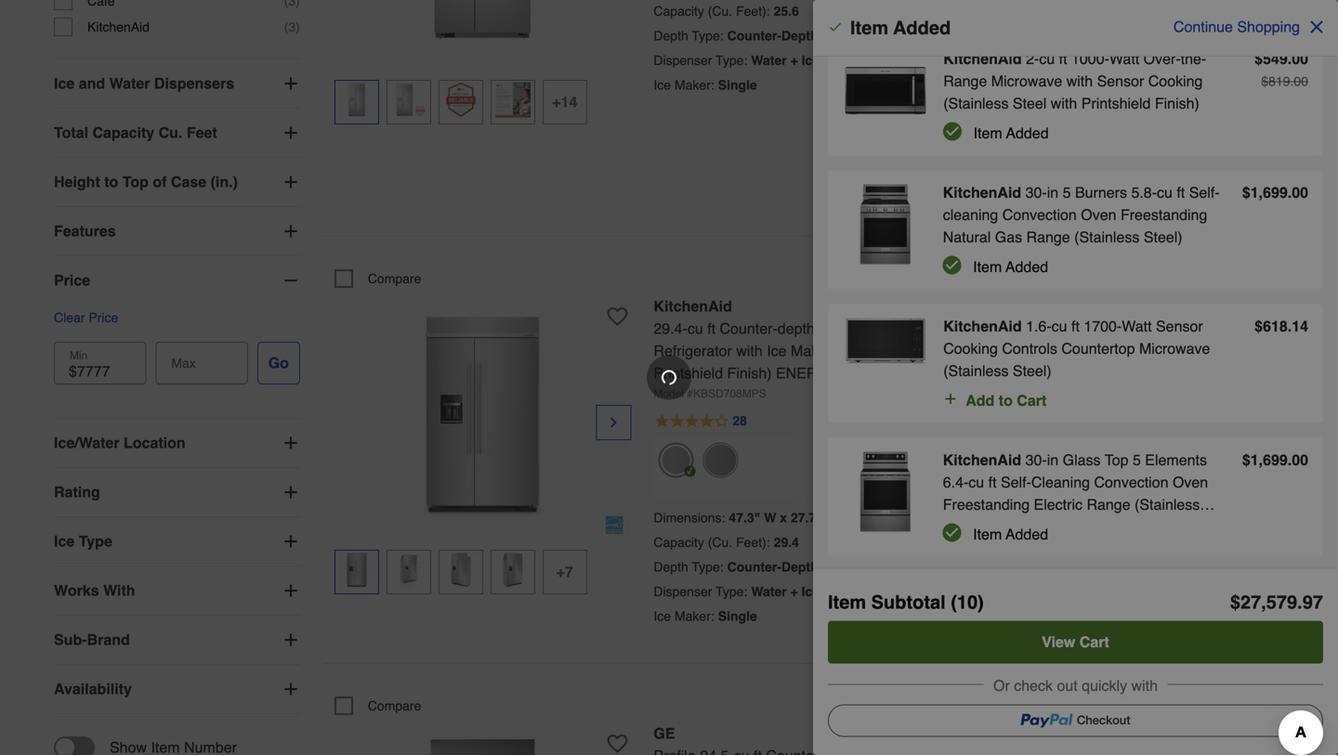 Task type: describe. For each thing, give the bounding box(es) containing it.
plus image for ice/water location
[[281, 434, 300, 453]]

ice type button
[[54, 518, 300, 566]]

case
[[171, 173, 206, 191]]

item added for first 'product' image from the top
[[974, 125, 1049, 142]]

819
[[1269, 74, 1290, 89]]

2 horizontal spatial with
[[1131, 677, 1158, 695]]

kitchenaid link for check circle filled icon for first 'product' image from the top
[[943, 48, 1222, 115]]

e. san jose lowe's button
[[1032, 388, 1130, 407]]

location
[[124, 435, 186, 452]]

side-
[[869, 320, 904, 337]]

ice and water dispensers button
[[54, 60, 300, 108]]

kitchenaid for 3rd 'product' image from the bottom of the page
[[943, 184, 1021, 201]]

0 vertical spatial add to cart button
[[1002, 156, 1280, 191]]

ice/water location button
[[54, 419, 300, 468]]

27.7"
[[791, 511, 822, 526]]

or
[[993, 677, 1010, 695]]

by-
[[904, 320, 925, 337]]

availability
[[54, 681, 132, 698]]

works with
[[54, 582, 135, 600]]

subtotal
[[871, 592, 946, 613]]

25.6
[[774, 4, 799, 19]]

model
[[654, 387, 684, 400]]

plus image for total capacity cu. feet
[[281, 124, 300, 142]]

feet
[[187, 124, 217, 141]]

feet): for 29.4
[[736, 535, 770, 550]]

depth down 25.6
[[782, 28, 818, 43]]

check
[[1014, 677, 1053, 695]]

kitchenaid link for check circle filled icon related to 3rd 'product' image from the bottom of the page
[[943, 182, 1220, 249]]

29.4-
[[654, 320, 688, 337]]

95131
[[1090, 418, 1126, 433]]

2 x from the left
[[839, 511, 846, 526]]

height to top of case (in.) button
[[54, 158, 300, 206]]

0 vertical spatial water
[[751, 53, 787, 68]]

to inside button
[[104, 173, 118, 191]]

and
[[79, 75, 105, 92]]

works with button
[[54, 567, 300, 615]]

go button
[[257, 342, 300, 385]]

stainless steel with printshield&#8482; finish image
[[658, 443, 694, 478]]

price inside button
[[89, 310, 118, 325]]

capacity (cu. feet): 29.4
[[654, 535, 799, 550]]

kitchenaid for 1st 'product' image from the bottom of the page
[[943, 452, 1021, 469]]

kitchenaid 29.4-cu ft counter-depth built-in side-by-side refrigerator with ice maker (stainless steel with printshield finish) energy star model # kbsd708mps
[[654, 298, 970, 400]]

27,579
[[1241, 592, 1298, 613]]

$ inside $ 12,499 .00
[[1002, 296, 1009, 311]]

1 single from the top
[[718, 78, 757, 92]]

29.4
[[774, 535, 799, 550]]

$ 618 . 14
[[1255, 318, 1309, 335]]

h
[[885, 511, 894, 526]]

1 maker: from the top
[[675, 78, 714, 92]]

ge
[[654, 725, 675, 743]]

Stepper number input field with increment and decrement buttons number field
[[1052, 54, 1102, 104]]

with
[[103, 582, 135, 600]]

features
[[54, 223, 116, 240]]

dispensers
[[154, 75, 234, 92]]

or check out quickly with
[[993, 677, 1158, 695]]

finish)
[[727, 365, 772, 382]]

rating button
[[54, 468, 300, 517]]

feet): for 25.6
[[736, 4, 770, 19]]

1 depth type: counter-depth from the top
[[654, 28, 818, 43]]

2 vertical spatial water
[[751, 585, 787, 599]]

plus image for ice and water dispensers
[[281, 74, 300, 93]]

qty.
[[1067, 109, 1087, 122]]

show item number element
[[54, 737, 237, 756]]

brand
[[87, 632, 130, 649]]

added for kitchenaid link corresponding to 1st 'product' image from the bottom of the page check circle filled icon
[[1006, 526, 1048, 543]]

ready
[[1020, 373, 1052, 386]]

618
[[1263, 318, 1288, 335]]

minus image inside price button
[[281, 271, 300, 290]]

2 depth type: counter-depth from the top
[[654, 560, 818, 575]]

shopping
[[1237, 18, 1300, 35]]

total capacity cu. feet button
[[54, 109, 300, 157]]

dimensions: 47.3" w x  27.7" d x  83.4" h
[[654, 511, 894, 526]]

continue shopping
[[1174, 18, 1300, 35]]

height to top of case (in.)
[[54, 173, 238, 191]]

(in.)
[[211, 173, 238, 191]]

availability button
[[54, 665, 300, 714]]

$ inside the $ 9,929 .00
[[1002, 723, 1009, 738]]

plus image for ice type
[[281, 533, 300, 551]]

capacity for capacity (cu. feet): 25.6
[[654, 4, 704, 19]]

item added for 3rd 'product' image from the bottom of the page
[[973, 258, 1048, 276]]

4 product image from the top
[[843, 449, 928, 535]]

get it by wed, jan 3
[[1020, 438, 1121, 451]]

$ 9,929 .00
[[1002, 720, 1097, 752]]

1002541568 element
[[334, 697, 421, 716]]

capacity (cu. feet): 25.6
[[654, 4, 799, 19]]

checkmark image
[[828, 20, 843, 34]]

view
[[1042, 634, 1076, 651]]

ice inside button
[[54, 75, 75, 92]]

dimensions:
[[654, 511, 725, 526]]

star
[[843, 365, 881, 382]]

total capacity cu. feet
[[54, 124, 217, 141]]

1 vertical spatial add to cart button
[[943, 390, 1047, 412]]

(cu. for 29.4
[[708, 535, 733, 550]]

jan
[[1093, 438, 1111, 451]]

1,699 for kitchenaid link corresponding to 1st 'product' image from the bottom of the page check circle filled icon
[[1251, 452, 1288, 469]]

5013590413 element
[[334, 269, 421, 288]]

kitchenaid29.4-cu ft counter-depth built-in side-by-side refrigerator with ice maker (stainless steel with printshield finish) energy star element
[[334, 303, 631, 543]]

83.4"
[[850, 511, 881, 526]]

added for check circle filled icon related to 3rd 'product' image from the bottom of the page kitchenaid link
[[1006, 258, 1048, 276]]

quickly
[[1082, 677, 1127, 695]]

jose
[[1069, 391, 1092, 404]]

san
[[1046, 391, 1066, 404]]

cu.
[[159, 124, 183, 141]]

ice and water dispensers
[[54, 75, 234, 92]]

wed,
[[1064, 438, 1090, 451]]

capacity inside button
[[92, 124, 154, 141]]

pickup
[[1020, 353, 1062, 368]]

water inside ice and water dispensers button
[[109, 75, 150, 92]]

depth
[[778, 320, 815, 337]]

lowe's
[[1095, 391, 1130, 404]]

continue
[[1174, 18, 1233, 35]]

. for 27,579
[[1298, 592, 1303, 613]]

sub-brand
[[54, 632, 130, 649]]

12,499
[[1009, 292, 1095, 324]]

0 vertical spatial counter-
[[727, 28, 782, 43]]

1 ice maker: single from the top
[[654, 78, 757, 92]]

plus image for height to top of case (in.)
[[281, 173, 300, 192]]

plus image for works with
[[281, 582, 300, 600]]

4 stars image
[[654, 411, 748, 433]]

kitchenaid link for 1st 'product' image from the bottom of the page check circle filled icon
[[943, 449, 1220, 516]]

+7
[[556, 564, 573, 581]]

depth down 29.4
[[782, 560, 818, 575]]

clear
[[54, 310, 85, 325]]

1 x from the left
[[780, 511, 787, 526]]

view cart
[[1042, 634, 1109, 651]]

yes image
[[1048, 481, 1063, 496]]

2 vertical spatial counter-
[[727, 560, 782, 575]]

.00 inside $ 12,499 .00
[[1095, 296, 1113, 311]]

plus image for availability
[[281, 680, 300, 699]]

2 + from the top
[[790, 585, 798, 599]]

1 dispenser type: water + ice from the top
[[654, 53, 820, 68]]

+7 button
[[543, 550, 587, 595]]

2 product image from the top
[[843, 182, 928, 267]]

type
[[79, 533, 112, 550]]



Task type: locate. For each thing, give the bounding box(es) containing it.
kitchenaid inside kitchenaid 29.4-cu ft counter-depth built-in side-by-side refrigerator with ice maker (stainless steel with printshield finish) energy star model # kbsd708mps
[[654, 298, 732, 315]]

1 vertical spatial add to cart
[[966, 392, 1047, 409]]

plus image inside height to top of case (in.) button
[[281, 173, 300, 192]]

dispenser down capacity (cu. feet): 29.4
[[654, 585, 712, 599]]

works
[[54, 582, 99, 600]]

1 vertical spatial by
[[1050, 438, 1061, 451]]

plus image inside 'ice type' "button"
[[281, 533, 300, 551]]

0 vertical spatial price
[[54, 272, 90, 289]]

cu
[[688, 320, 703, 337]]

ice maker: single down capacity (cu. feet): 29.4
[[654, 609, 757, 624]]

type:
[[692, 28, 724, 43], [716, 53, 747, 68], [692, 560, 724, 575], [716, 585, 747, 599]]

1 vertical spatial dispenser
[[654, 585, 712, 599]]

min
[[70, 350, 88, 363]]

2 vertical spatial check circle filled image
[[943, 524, 962, 542]]

14
[[1292, 318, 1309, 335]]

0 vertical spatial add
[[1100, 165, 1129, 182]]

price inside button
[[54, 272, 90, 289]]

plus image inside rating button
[[281, 483, 300, 502]]

capacity for capacity (cu. feet): 29.4
[[654, 535, 704, 550]]

.00
[[1288, 50, 1309, 67], [1290, 74, 1309, 89], [1288, 184, 1309, 201], [1095, 296, 1113, 311], [1288, 452, 1309, 469], [1079, 723, 1097, 738]]

0 vertical spatial check circle filled image
[[943, 122, 962, 141]]

water right and in the left of the page
[[109, 75, 150, 92]]

0 vertical spatial maker:
[[675, 78, 714, 92]]

(cu. for 25.6
[[708, 4, 733, 19]]

28
[[733, 413, 747, 428]]

kbsd708mps
[[693, 387, 767, 400]]

0 vertical spatial dispenser type: water + ice
[[654, 53, 820, 68]]

4 plus image from the top
[[281, 680, 300, 699]]

by right the it
[[1050, 438, 1061, 451]]

1,699 for check circle filled icon related to 3rd 'product' image from the bottom of the page kitchenaid link
[[1251, 184, 1288, 201]]

1 horizontal spatial cart
[[1080, 634, 1109, 651]]

1 horizontal spatial add to cart
[[1100, 165, 1181, 182]]

2 dispenser type: water + ice from the top
[[654, 585, 820, 599]]

minus image
[[1018, 70, 1036, 88], [281, 271, 300, 290]]

plus image inside features button
[[281, 222, 300, 241]]

counter- right 'ft'
[[720, 320, 778, 337]]

1 vertical spatial single
[[718, 609, 757, 624]]

(10)
[[951, 592, 984, 613]]

9,929
[[1009, 720, 1079, 752]]

0 vertical spatial add to cart
[[1100, 165, 1181, 182]]

1 vertical spatial depth type: counter-depth
[[654, 560, 818, 575]]

1 1,699 from the top
[[1251, 184, 1288, 201]]

plus image inside ice and water dispensers button
[[281, 74, 300, 93]]

3 product image from the top
[[843, 316, 929, 366]]

minus image up go
[[281, 271, 300, 290]]

2 1,699 from the top
[[1251, 452, 1288, 469]]

1 product image from the top
[[843, 48, 929, 134]]

min max
[[70, 350, 196, 371]]

$ 549 .00 $ 819 .00
[[1255, 50, 1309, 89]]

stainless steel image
[[703, 443, 738, 478]]

1 vertical spatial 3
[[1115, 438, 1121, 451]]

side
[[925, 320, 955, 337]]

maker
[[791, 342, 832, 360]]

1 compare from the top
[[368, 271, 421, 286]]

compare inside 1002541568 element
[[368, 699, 421, 714]]

add to cart
[[1100, 165, 1181, 182], [966, 392, 1047, 409]]

0 vertical spatial dispenser
[[654, 53, 712, 68]]

item added for 1st 'product' image from the bottom of the page
[[973, 526, 1048, 543]]

1 horizontal spatial add
[[1100, 165, 1129, 182]]

1 vertical spatial maker:
[[675, 609, 714, 624]]

plus image inside availability button
[[281, 680, 300, 699]]

add to cart button down qty.
[[1002, 156, 1280, 191]]

0 vertical spatial feet):
[[736, 4, 770, 19]]

(cu. down 47.3"
[[708, 535, 733, 550]]

0 vertical spatial 1,699
[[1251, 184, 1288, 201]]

2 feet): from the top
[[736, 535, 770, 550]]

0 vertical spatial $ 1,699 .00
[[1242, 184, 1309, 201]]

chevron right image
[[606, 413, 621, 432]]

view cart button
[[828, 621, 1323, 664]]

1 horizontal spatial with
[[944, 342, 970, 360]]

top
[[122, 173, 149, 191]]

0 vertical spatial minus image
[[1018, 70, 1036, 88]]

2 vertical spatial cart
[[1080, 634, 1109, 651]]

feet): left 25.6
[[736, 4, 770, 19]]

1 $ 1,699 .00 from the top
[[1242, 184, 1309, 201]]

with down side
[[944, 342, 970, 360]]

0 vertical spatial ice maker: single
[[654, 78, 757, 92]]

2 ice maker: single from the top
[[654, 609, 757, 624]]

counter- down capacity (cu. feet): 25.6
[[727, 28, 782, 43]]

thumbnail image
[[339, 82, 374, 118], [391, 82, 426, 118], [443, 82, 478, 118], [495, 82, 530, 118], [339, 553, 374, 588], [391, 553, 426, 588], [443, 553, 478, 588], [495, 553, 530, 588]]

single down capacity (cu. feet): 25.6
[[718, 78, 757, 92]]

2 horizontal spatial cart
[[1152, 165, 1181, 182]]

check circle filled image for 1st 'product' image from the bottom of the page
[[943, 524, 962, 542]]

features button
[[54, 207, 300, 256]]

0 vertical spatial compare
[[368, 271, 421, 286]]

rating
[[54, 484, 100, 501]]

1 vertical spatial check circle filled image
[[943, 256, 962, 275]]

energy
[[776, 365, 839, 382]]

check circle filled image
[[943, 122, 962, 141], [943, 256, 962, 275], [943, 524, 962, 542]]

0 vertical spatial depth type: counter-depth
[[654, 28, 818, 43]]

actual price $12,499.00 element
[[1002, 292, 1113, 324]]

2 plus image from the top
[[281, 483, 300, 502]]

1 feet): from the top
[[736, 4, 770, 19]]

1 horizontal spatial x
[[839, 511, 846, 526]]

0 vertical spatial single
[[718, 78, 757, 92]]

1 plus image from the top
[[281, 173, 300, 192]]

( 3 )
[[284, 20, 300, 34]]

x
[[780, 511, 787, 526], [839, 511, 846, 526]]

$ 12,499 .00
[[1002, 292, 1113, 324]]

0 vertical spatial (cu.
[[708, 4, 733, 19]]

plus image inside works with button
[[281, 582, 300, 600]]

1 vertical spatial water
[[109, 75, 150, 92]]

plus image
[[1118, 70, 1137, 88], [281, 74, 300, 93], [281, 124, 300, 142], [281, 222, 300, 241], [943, 390, 958, 408], [281, 434, 300, 453], [281, 533, 300, 551], [281, 631, 300, 650]]

add
[[1100, 165, 1129, 182], [966, 392, 995, 409]]

it
[[1041, 438, 1047, 451]]

ice/water location
[[54, 435, 186, 452]]

feet): down 47.3"
[[736, 535, 770, 550]]

plus image inside total capacity cu. feet button
[[281, 124, 300, 142]]

water down 25.6
[[751, 53, 787, 68]]

(cu. left 25.6
[[708, 4, 733, 19]]

maker: down capacity (cu. feet): 29.4
[[675, 609, 714, 624]]

+ down 25.6
[[790, 53, 798, 68]]

maker: down capacity (cu. feet): 25.6
[[675, 78, 714, 92]]

x right w
[[780, 511, 787, 526]]

0 horizontal spatial 3
[[288, 20, 296, 34]]

pickup image
[[1002, 354, 1015, 367]]

+14
[[552, 93, 577, 110]]

2 dispenser from the top
[[654, 585, 712, 599]]

ready by at e. san jose lowe's
[[1020, 373, 1130, 404]]

water down 29.4
[[751, 585, 787, 599]]

depth type: counter-depth down capacity (cu. feet): 25.6
[[654, 28, 818, 43]]

2 compare from the top
[[368, 699, 421, 714]]

1,699
[[1251, 184, 1288, 201], [1251, 452, 1288, 469]]

heart outline image
[[607, 307, 628, 327]]

maker:
[[675, 78, 714, 92], [675, 609, 714, 624]]

e.
[[1032, 391, 1043, 404]]

kitchenaid for first 'product' image from the top
[[943, 50, 1022, 67]]

of
[[153, 173, 167, 191]]

1 horizontal spatial .
[[1298, 592, 1303, 613]]

0 horizontal spatial add to cart
[[966, 392, 1047, 409]]

dispenser type: water + ice down capacity (cu. feet): 25.6
[[654, 53, 820, 68]]

close image
[[1308, 18, 1326, 36]]

plus image for features
[[281, 222, 300, 241]]

1 vertical spatial dispenser type: water + ice
[[654, 585, 820, 599]]

kitchenaid link
[[943, 48, 1222, 115], [943, 182, 1220, 249], [943, 316, 1222, 382], [943, 449, 1220, 516]]

95131 button
[[1090, 416, 1126, 435]]

check circle filled image for 3rd 'product' image from the bottom of the page
[[943, 256, 962, 275]]

1 vertical spatial add
[[966, 392, 995, 409]]

counter- inside kitchenaid 29.4-cu ft counter-depth built-in side-by-side refrigerator with ice maker (stainless steel with printshield finish) energy star model # kbsd708mps
[[720, 320, 778, 337]]

1 vertical spatial (cu.
[[708, 535, 733, 550]]

1 vertical spatial feet):
[[736, 535, 770, 550]]

compare for 5013590413 element
[[368, 271, 421, 286]]

go
[[268, 355, 289, 372]]

depth
[[654, 28, 688, 43], [782, 28, 818, 43], [654, 560, 688, 575], [782, 560, 818, 575]]

added for kitchenaid link associated with check circle filled icon for first 'product' image from the top
[[1006, 125, 1049, 142]]

price button
[[54, 257, 300, 305]]

compare for 1002541568 element
[[368, 699, 421, 714]]

plus image inside sub-brand button
[[281, 631, 300, 650]]

47.3"
[[729, 511, 760, 526]]

0 vertical spatial cart
[[1152, 165, 1181, 182]]

with up finish)
[[736, 342, 763, 360]]

2 (cu. from the top
[[708, 535, 733, 550]]

0 vertical spatial capacity
[[654, 4, 704, 19]]

0 vertical spatial 3
[[288, 20, 296, 34]]

dispenser down capacity (cu. feet): 25.6
[[654, 53, 712, 68]]

1 vertical spatial compare
[[368, 699, 421, 714]]

1 vertical spatial capacity
[[92, 124, 154, 141]]

ice/water
[[54, 435, 119, 452]]

item added
[[850, 17, 951, 39], [974, 125, 1049, 142], [973, 258, 1048, 276], [1071, 481, 1137, 496], [973, 526, 1048, 543]]

1 vertical spatial cart
[[1017, 392, 1047, 409]]

total
[[54, 124, 88, 141]]

1 vertical spatial 1,699
[[1251, 452, 1288, 469]]

price
[[54, 272, 90, 289], [89, 310, 118, 325]]

1 vertical spatial .
[[1298, 592, 1303, 613]]

0 vertical spatial +
[[790, 53, 798, 68]]

0 horizontal spatial cart
[[1017, 392, 1047, 409]]

price up clear
[[54, 272, 90, 289]]

minus image left stepper number input field with increment and decrement buttons number field
[[1018, 70, 1036, 88]]

by
[[1055, 373, 1067, 386], [1050, 438, 1061, 451]]

item subtotal (10)
[[828, 592, 984, 613]]

1 vertical spatial minus image
[[281, 271, 300, 290]]

1 horizontal spatial minus image
[[1018, 70, 1036, 88]]

plus image inside "ice/water location" button
[[281, 434, 300, 453]]

ice maker: single
[[654, 78, 757, 92], [654, 609, 757, 624]]

0 vertical spatial by
[[1055, 373, 1067, 386]]

by up san
[[1055, 373, 1067, 386]]

cart inside button
[[1080, 634, 1109, 651]]

ice inside "button"
[[54, 533, 75, 550]]

single down capacity (cu. feet): 29.4
[[718, 609, 757, 624]]

$ 27,579 . 97
[[1230, 592, 1323, 613]]

0 horizontal spatial with
[[736, 342, 763, 360]]

2 vertical spatial capacity
[[654, 535, 704, 550]]

depth down capacity (cu. feet): 25.6
[[654, 28, 688, 43]]

height
[[54, 173, 100, 191]]

ice type
[[54, 533, 112, 550]]

w
[[764, 511, 776, 526]]

product image
[[843, 48, 929, 134], [843, 182, 928, 267], [843, 316, 929, 366], [843, 449, 928, 535]]

actual price $9,929.00 element
[[1002, 720, 1097, 752]]

delivery to 95131
[[1020, 418, 1126, 433]]

1 vertical spatial price
[[89, 310, 118, 325]]

28 button
[[654, 411, 980, 433]]

steel
[[906, 342, 940, 360]]

1 vertical spatial ice maker: single
[[654, 609, 757, 624]]

2 single from the top
[[718, 609, 757, 624]]

ge link
[[654, 725, 980, 756]]

add to cart button up truck filled image
[[943, 390, 1047, 412]]

dispenser type: water + ice down capacity (cu. feet): 29.4
[[654, 585, 820, 599]]

. for 618
[[1288, 318, 1292, 335]]

+ down 29.4
[[790, 585, 798, 599]]

0 vertical spatial .
[[1288, 318, 1292, 335]]

1 (cu. from the top
[[708, 4, 733, 19]]

0 horizontal spatial .
[[1288, 318, 1292, 335]]

counter- down capacity (cu. feet): 29.4
[[727, 560, 782, 575]]

x right d
[[839, 511, 846, 526]]

2 $ 1,699 .00 from the top
[[1242, 452, 1309, 469]]

2 maker: from the top
[[675, 609, 714, 624]]

price right clear
[[89, 310, 118, 325]]

depth type: counter-depth
[[654, 28, 818, 43], [654, 560, 818, 575]]

to
[[1133, 165, 1147, 182], [104, 173, 118, 191], [999, 392, 1013, 409], [1074, 418, 1086, 433]]

plus image for sub-brand
[[281, 631, 300, 650]]

get
[[1020, 438, 1038, 451]]

3 plus image from the top
[[281, 582, 300, 600]]

1 horizontal spatial 3
[[1115, 438, 1121, 451]]

check circle filled image for first 'product' image from the top
[[943, 122, 962, 141]]

out
[[1057, 677, 1078, 695]]

cart
[[1152, 165, 1181, 182], [1017, 392, 1047, 409], [1080, 634, 1109, 651]]

by inside ready by at e. san jose lowe's
[[1055, 373, 1067, 386]]

ice inside kitchenaid 29.4-cu ft counter-depth built-in side-by-side refrigerator with ice maker (stainless steel with printshield finish) energy star model # kbsd708mps
[[767, 342, 787, 360]]

depth type: counter-depth down capacity (cu. feet): 29.4
[[654, 560, 818, 575]]

plus image
[[281, 173, 300, 192], [281, 483, 300, 502], [281, 582, 300, 600], [281, 680, 300, 699]]

1 + from the top
[[790, 53, 798, 68]]

depth down "dimensions:" at the bottom of page
[[654, 560, 688, 575]]

)
[[296, 20, 300, 34]]

ice maker: single down capacity (cu. feet): 25.6
[[654, 78, 757, 92]]

1 vertical spatial $ 1,699 .00
[[1242, 452, 1309, 469]]

0 horizontal spatial add
[[966, 392, 995, 409]]

truck filled image
[[1002, 419, 1015, 432]]

1 vertical spatial +
[[790, 585, 798, 599]]

loading image
[[662, 370, 677, 385]]

1 dispenser from the top
[[654, 53, 712, 68]]

compare inside 5013590413 element
[[368, 271, 421, 286]]

.00 inside the $ 9,929 .00
[[1079, 723, 1097, 738]]

1 vertical spatial counter-
[[720, 320, 778, 337]]

clear price
[[54, 310, 118, 325]]

0 horizontal spatial minus image
[[281, 271, 300, 290]]

with right quickly
[[1131, 677, 1158, 695]]

at
[[1020, 391, 1029, 404]]

kitchenaid for 2nd 'product' image from the bottom
[[943, 318, 1022, 335]]

heart outline image
[[607, 734, 628, 755]]

add to cart button
[[1002, 156, 1280, 191], [943, 390, 1047, 412]]

delivery
[[1020, 418, 1070, 433]]

plus image for rating
[[281, 483, 300, 502]]

0 horizontal spatial x
[[780, 511, 787, 526]]

in
[[853, 320, 865, 337]]

(stainless
[[836, 342, 902, 360]]



Task type: vqa. For each thing, say whether or not it's contained in the screenshot.
topmost the and
no



